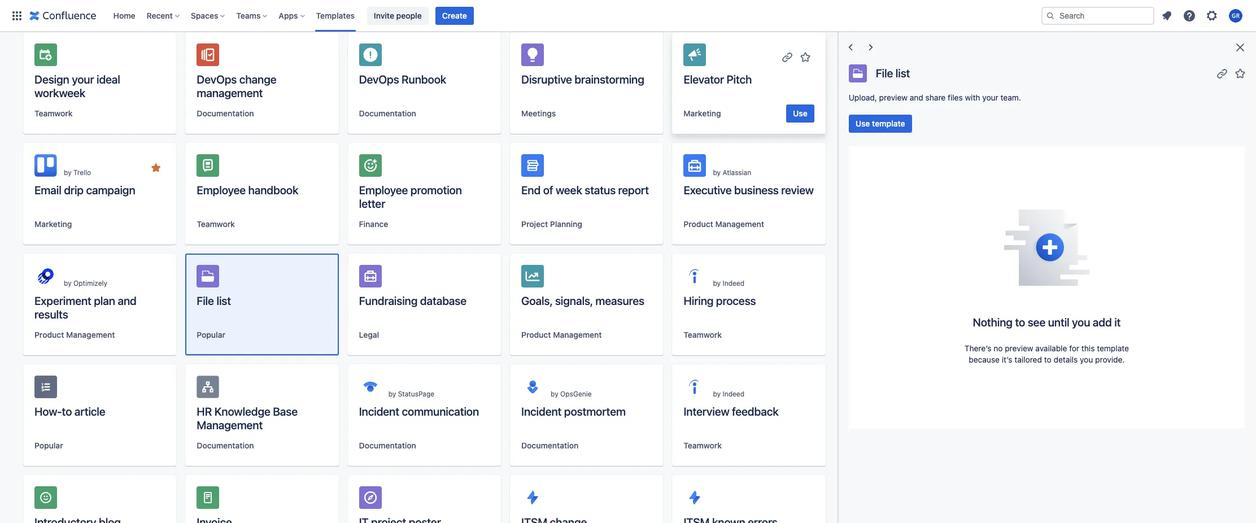 Task type: describe. For each thing, give the bounding box(es) containing it.
use for use template
[[856, 119, 870, 128]]

email
[[34, 184, 61, 197]]

product management for executive
[[684, 219, 764, 229]]

because
[[969, 355, 1000, 364]]

template inside the there's no preview available for this template because it's tailored to details you provide.
[[1097, 344, 1129, 353]]

teamwork button for design your ideal workweek
[[34, 108, 73, 119]]

by for business
[[713, 168, 721, 177]]

meetings
[[522, 108, 556, 118]]

end of week status report
[[522, 184, 649, 197]]

end
[[522, 184, 541, 197]]

use template button
[[849, 115, 912, 133]]

see
[[1028, 316, 1046, 329]]

popular for file
[[197, 330, 225, 340]]

it
[[1115, 316, 1121, 329]]

indeed for process
[[723, 279, 745, 288]]

your profile and preferences image
[[1230, 9, 1243, 22]]

spaces button
[[187, 6, 230, 25]]

0 vertical spatial file list
[[876, 66, 910, 79]]

design your ideal workweek
[[34, 73, 120, 99]]

status
[[585, 184, 616, 197]]

your inside 'design your ideal workweek'
[[72, 73, 94, 86]]

and for plan
[[118, 294, 137, 307]]

star elevator pitch image
[[799, 50, 812, 64]]

fundraising
[[359, 294, 418, 307]]

finance button
[[359, 219, 388, 230]]

executive
[[684, 184, 732, 197]]

how-
[[34, 405, 62, 418]]

tailored
[[1015, 355, 1042, 364]]

help icon image
[[1183, 9, 1197, 22]]

devops runbook
[[359, 73, 446, 86]]

week
[[556, 184, 582, 197]]

handbook
[[248, 184, 299, 197]]

interview feedback
[[684, 405, 779, 418]]

management
[[197, 86, 263, 99]]

this
[[1082, 344, 1095, 353]]

nothing
[[973, 316, 1013, 329]]

settings icon image
[[1206, 9, 1219, 22]]

legal button
[[359, 329, 379, 341]]

feedback
[[732, 405, 779, 418]]

trello
[[73, 168, 91, 177]]

apps
[[279, 10, 298, 20]]

database
[[420, 294, 467, 307]]

incident postmortem
[[522, 405, 626, 418]]

preview inside the there's no preview available for this template because it's tailored to details you provide.
[[1005, 344, 1034, 353]]

star file list image
[[1234, 66, 1248, 80]]

apps button
[[275, 6, 309, 25]]

appswitcher icon image
[[10, 9, 24, 22]]

it's
[[1002, 355, 1013, 364]]

search image
[[1046, 11, 1055, 20]]

popular button for file
[[197, 329, 225, 341]]

0 horizontal spatial file
[[197, 294, 214, 307]]

1 vertical spatial file list
[[197, 294, 231, 307]]

next template image
[[864, 41, 878, 54]]

recent button
[[143, 6, 184, 25]]

business
[[735, 184, 779, 197]]

project planning button
[[522, 219, 583, 230]]

teamwork for interview feedback
[[684, 441, 722, 450]]

there's no preview available for this template because it's tailored to details you provide.
[[965, 344, 1129, 364]]

communication
[[402, 405, 479, 418]]

by optimizely
[[64, 279, 107, 288]]

project
[[522, 219, 548, 229]]

create
[[442, 10, 467, 20]]

1 horizontal spatial list
[[896, 66, 910, 79]]

article
[[74, 405, 105, 418]]

use for use
[[793, 108, 808, 118]]

elevator pitch
[[684, 73, 752, 86]]

statuspage
[[398, 390, 435, 398]]

of
[[543, 184, 553, 197]]

teamwork button for interview feedback
[[684, 440, 722, 451]]

teamwork button for employee handbook
[[197, 219, 235, 230]]

to for see
[[1016, 316, 1026, 329]]

files
[[948, 93, 963, 102]]

meetings button
[[522, 108, 556, 119]]

by for communication
[[389, 390, 396, 398]]

team.
[[1001, 93, 1022, 102]]

disruptive
[[522, 73, 572, 86]]

documentation button for communication
[[359, 440, 416, 451]]

documentation button for change
[[197, 108, 254, 119]]

employee for employee handbook
[[197, 184, 246, 197]]

finance
[[359, 219, 388, 229]]

atlassian
[[723, 168, 752, 177]]

1 horizontal spatial marketing button
[[684, 108, 721, 119]]

templates link
[[313, 6, 358, 25]]

change
[[239, 73, 277, 86]]

documentation button for runbook
[[359, 108, 416, 119]]

can't display the preview image
[[1005, 210, 1090, 286]]

teams
[[236, 10, 261, 20]]

teamwork button for hiring process
[[684, 329, 722, 341]]

documentation for postmortem
[[522, 441, 579, 450]]

indeed for feedback
[[723, 390, 745, 398]]

campaign
[[86, 184, 135, 197]]

knowledge
[[215, 405, 270, 418]]

hr
[[197, 405, 212, 418]]

invite people button
[[367, 6, 429, 25]]

by indeed for process
[[713, 279, 745, 288]]

drip
[[64, 184, 84, 197]]

report
[[618, 184, 649, 197]]

pitch
[[727, 73, 752, 86]]

home
[[113, 10, 135, 20]]

base
[[273, 405, 298, 418]]

until
[[1048, 316, 1070, 329]]

0 vertical spatial you
[[1072, 316, 1091, 329]]

incident for incident communication
[[359, 405, 399, 418]]



Task type: locate. For each thing, give the bounding box(es) containing it.
employee
[[197, 184, 246, 197], [359, 184, 408, 197]]

2 indeed from the top
[[723, 390, 745, 398]]

popular
[[197, 330, 225, 340], [34, 441, 63, 450]]

provide.
[[1096, 355, 1125, 364]]

runbook
[[402, 73, 446, 86]]

elevator
[[684, 73, 724, 86]]

to
[[1016, 316, 1026, 329], [1045, 355, 1052, 364], [62, 405, 72, 418]]

you
[[1072, 316, 1091, 329], [1080, 355, 1093, 364]]

postmortem
[[564, 405, 626, 418]]

by opsgenie
[[551, 390, 592, 398]]

and for preview
[[910, 93, 924, 102]]

incident for incident postmortem
[[522, 405, 562, 418]]

invite people
[[374, 10, 422, 20]]

documentation button
[[197, 108, 254, 119], [359, 108, 416, 119], [197, 440, 254, 451], [359, 440, 416, 451], [522, 440, 579, 451]]

unstar email drip campaign image
[[149, 161, 163, 175]]

by for process
[[713, 279, 721, 288]]

0 vertical spatial template
[[872, 119, 906, 128]]

0 horizontal spatial product management button
[[34, 329, 115, 341]]

documentation down hr knowledge base management
[[197, 441, 254, 450]]

1 horizontal spatial file
[[876, 66, 893, 79]]

templates
[[316, 10, 355, 20]]

0 horizontal spatial incident
[[359, 405, 399, 418]]

product management button for experiment
[[34, 329, 115, 341]]

product management for goals,
[[522, 330, 602, 340]]

1 vertical spatial file
[[197, 294, 214, 307]]

product management
[[684, 219, 764, 229], [34, 330, 115, 340], [522, 330, 602, 340]]

hiring
[[684, 294, 714, 307]]

0 horizontal spatial preview
[[880, 93, 908, 102]]

1 horizontal spatial your
[[983, 93, 999, 102]]

by up hiring process
[[713, 279, 721, 288]]

0 horizontal spatial product
[[34, 330, 64, 340]]

1 vertical spatial template
[[1097, 344, 1129, 353]]

your left ideal
[[72, 73, 94, 86]]

documentation button for postmortem
[[522, 440, 579, 451]]

preview
[[880, 93, 908, 102], [1005, 344, 1034, 353]]

to inside the there's no preview available for this template because it's tailored to details you provide.
[[1045, 355, 1052, 364]]

0 vertical spatial marketing button
[[684, 108, 721, 119]]

0 vertical spatial indeed
[[723, 279, 745, 288]]

0 horizontal spatial template
[[872, 119, 906, 128]]

by for feedback
[[713, 390, 721, 398]]

2 horizontal spatial product management button
[[684, 219, 764, 230]]

use button
[[787, 105, 815, 123]]

0 horizontal spatial popular
[[34, 441, 63, 450]]

1 horizontal spatial employee
[[359, 184, 408, 197]]

0 horizontal spatial list
[[217, 294, 231, 307]]

by indeed up interview feedback on the right
[[713, 390, 745, 398]]

documentation button down hr knowledge base management
[[197, 440, 254, 451]]

1 horizontal spatial use
[[856, 119, 870, 128]]

0 vertical spatial popular
[[197, 330, 225, 340]]

product for experiment plan and results
[[34, 330, 64, 340]]

1 vertical spatial use
[[856, 119, 870, 128]]

2 by indeed from the top
[[713, 390, 745, 398]]

review
[[782, 184, 814, 197]]

management inside hr knowledge base management
[[197, 419, 263, 432]]

preview up tailored
[[1005, 344, 1034, 353]]

documentation button down 'incident communication'
[[359, 440, 416, 451]]

fundraising database
[[359, 294, 467, 307]]

2 devops from the left
[[359, 73, 399, 86]]

add
[[1093, 316, 1112, 329]]

available
[[1036, 344, 1068, 353]]

devops for devops runbook
[[359, 73, 399, 86]]

teamwork button down employee handbook
[[197, 219, 235, 230]]

product management button down signals,
[[522, 329, 602, 341]]

2 employee from the left
[[359, 184, 408, 197]]

to for article
[[62, 405, 72, 418]]

to down 'available'
[[1045, 355, 1052, 364]]

workweek
[[34, 86, 85, 99]]

template down upload,
[[872, 119, 906, 128]]

optimizely
[[73, 279, 107, 288]]

goals,
[[522, 294, 553, 307]]

1 horizontal spatial share link image
[[1216, 66, 1230, 80]]

0 horizontal spatial marketing
[[34, 219, 72, 229]]

2 horizontal spatial product management
[[684, 219, 764, 229]]

by for plan
[[64, 279, 72, 288]]

0 horizontal spatial and
[[118, 294, 137, 307]]

1 horizontal spatial file list
[[876, 66, 910, 79]]

1 devops from the left
[[197, 73, 237, 86]]

by left statuspage
[[389, 390, 396, 398]]

0 vertical spatial file
[[876, 66, 893, 79]]

upload, preview and share files with your team.
[[849, 93, 1022, 102]]

template up provide.
[[1097, 344, 1129, 353]]

for
[[1070, 344, 1080, 353]]

use down upload,
[[856, 119, 870, 128]]

teamwork for employee handbook
[[197, 219, 235, 229]]

2 horizontal spatial to
[[1045, 355, 1052, 364]]

1 vertical spatial indeed
[[723, 390, 745, 398]]

share
[[926, 93, 946, 102]]

1 vertical spatial preview
[[1005, 344, 1034, 353]]

documentation down incident postmortem
[[522, 441, 579, 450]]

you down the this
[[1080, 355, 1093, 364]]

teamwork down hiring
[[684, 330, 722, 340]]

use template
[[856, 119, 906, 128]]

1 vertical spatial list
[[217, 294, 231, 307]]

you inside the there's no preview available for this template because it's tailored to details you provide.
[[1080, 355, 1093, 364]]

hiring process
[[684, 294, 756, 307]]

management down knowledge
[[197, 419, 263, 432]]

employee up letter
[[359, 184, 408, 197]]

and right plan
[[118, 294, 137, 307]]

executive business review
[[684, 184, 814, 197]]

your right the with
[[983, 93, 999, 102]]

product management button down the experiment plan and results
[[34, 329, 115, 341]]

results
[[34, 308, 68, 321]]

popular for how-
[[34, 441, 63, 450]]

confluence image
[[29, 9, 96, 22], [29, 9, 96, 22]]

product management down executive
[[684, 219, 764, 229]]

measures
[[596, 294, 645, 307]]

global element
[[7, 0, 1040, 31]]

preview up use template
[[880, 93, 908, 102]]

by indeed up the process
[[713, 279, 745, 288]]

management for plan
[[66, 330, 115, 340]]

documentation button down management
[[197, 108, 254, 119]]

use down the star elevator pitch "icon"
[[793, 108, 808, 118]]

popular button
[[197, 329, 225, 341], [34, 440, 63, 451]]

process
[[716, 294, 756, 307]]

product down executive
[[684, 219, 714, 229]]

documentation for communication
[[359, 441, 416, 450]]

and
[[910, 93, 924, 102], [118, 294, 137, 307]]

teamwork for hiring process
[[684, 330, 722, 340]]

teamwork down workweek
[[34, 108, 73, 118]]

popular button for how-
[[34, 440, 63, 451]]

1 vertical spatial your
[[983, 93, 999, 102]]

0 horizontal spatial devops
[[197, 73, 237, 86]]

banner
[[0, 0, 1257, 32]]

1 by indeed from the top
[[713, 279, 745, 288]]

1 horizontal spatial product management button
[[522, 329, 602, 341]]

1 vertical spatial marketing
[[34, 219, 72, 229]]

experiment plan and results
[[34, 294, 137, 321]]

1 vertical spatial you
[[1080, 355, 1093, 364]]

1 employee from the left
[[197, 184, 246, 197]]

management down executive business review
[[716, 219, 764, 229]]

and left share
[[910, 93, 924, 102]]

product management for experiment
[[34, 330, 115, 340]]

employee left the handbook
[[197, 184, 246, 197]]

employee inside employee promotion letter
[[359, 184, 408, 197]]

marketing
[[684, 108, 721, 118], [34, 219, 72, 229]]

share link image left the star elevator pitch "icon"
[[781, 50, 794, 64]]

0 horizontal spatial your
[[72, 73, 94, 86]]

0 vertical spatial list
[[896, 66, 910, 79]]

previous template image
[[844, 41, 858, 54]]

product down goals,
[[522, 330, 551, 340]]

brainstorming
[[575, 73, 645, 86]]

management down the experiment plan and results
[[66, 330, 115, 340]]

letter
[[359, 197, 385, 210]]

banner containing home
[[0, 0, 1257, 32]]

Search field
[[1042, 6, 1155, 25]]

product management button for goals,
[[522, 329, 602, 341]]

interview
[[684, 405, 730, 418]]

employee for employee promotion letter
[[359, 184, 408, 197]]

create link
[[435, 6, 474, 25]]

teamwork for design your ideal workweek
[[34, 108, 73, 118]]

people
[[396, 10, 422, 20]]

hr knowledge base management
[[197, 405, 298, 432]]

by for postmortem
[[551, 390, 559, 398]]

disruptive brainstorming
[[522, 73, 645, 86]]

by statuspage
[[389, 390, 435, 398]]

management
[[716, 219, 764, 229], [66, 330, 115, 340], [553, 330, 602, 340], [197, 419, 263, 432]]

devops
[[197, 73, 237, 86], [359, 73, 399, 86]]

1 horizontal spatial popular button
[[197, 329, 225, 341]]

devops change management
[[197, 73, 277, 99]]

0 horizontal spatial product management
[[34, 330, 115, 340]]

product management down signals,
[[522, 330, 602, 340]]

1 horizontal spatial to
[[1016, 316, 1026, 329]]

incident down by opsgenie
[[522, 405, 562, 418]]

1 horizontal spatial devops
[[359, 73, 399, 86]]

product for executive business review
[[684, 219, 714, 229]]

0 vertical spatial and
[[910, 93, 924, 102]]

documentation down devops runbook
[[359, 108, 416, 118]]

design
[[34, 73, 69, 86]]

notification icon image
[[1161, 9, 1174, 22]]

0 vertical spatial marketing
[[684, 108, 721, 118]]

0 horizontal spatial file list
[[197, 294, 231, 307]]

email drip campaign
[[34, 184, 135, 197]]

template inside button
[[872, 119, 906, 128]]

devops for devops change management
[[197, 73, 237, 86]]

product management down the experiment plan and results
[[34, 330, 115, 340]]

0 vertical spatial your
[[72, 73, 94, 86]]

teamwork down employee handbook
[[197, 219, 235, 229]]

indeed up the process
[[723, 279, 745, 288]]

1 horizontal spatial incident
[[522, 405, 562, 418]]

product down results
[[34, 330, 64, 340]]

1 horizontal spatial and
[[910, 93, 924, 102]]

management down signals,
[[553, 330, 602, 340]]

nothing to see until you add it
[[973, 316, 1121, 329]]

by up "interview"
[[713, 390, 721, 398]]

product management button down executive
[[684, 219, 764, 230]]

1 horizontal spatial template
[[1097, 344, 1129, 353]]

by left 'trello'
[[64, 168, 72, 177]]

0 vertical spatial share link image
[[781, 50, 794, 64]]

close image
[[1234, 41, 1248, 54]]

by trello
[[64, 168, 91, 177]]

1 horizontal spatial preview
[[1005, 344, 1034, 353]]

marketing down elevator
[[684, 108, 721, 118]]

2 incident from the left
[[522, 405, 562, 418]]

1 vertical spatial to
[[1045, 355, 1052, 364]]

marketing button down email at top
[[34, 219, 72, 230]]

by
[[64, 168, 72, 177], [713, 168, 721, 177], [64, 279, 72, 288], [713, 279, 721, 288], [389, 390, 396, 398], [551, 390, 559, 398], [713, 390, 721, 398]]

and inside the experiment plan and results
[[118, 294, 137, 307]]

2 vertical spatial to
[[62, 405, 72, 418]]

0 horizontal spatial popular button
[[34, 440, 63, 451]]

recent
[[147, 10, 173, 20]]

product management button for executive
[[684, 219, 764, 230]]

to left article
[[62, 405, 72, 418]]

1 vertical spatial popular
[[34, 441, 63, 450]]

1 vertical spatial by indeed
[[713, 390, 745, 398]]

goals, signals, measures
[[522, 294, 645, 307]]

opsgenie
[[561, 390, 592, 398]]

file
[[876, 66, 893, 79], [197, 294, 214, 307]]

no
[[994, 344, 1003, 353]]

0 horizontal spatial share link image
[[781, 50, 794, 64]]

by atlassian
[[713, 168, 752, 177]]

1 incident from the left
[[359, 405, 399, 418]]

teamwork button
[[34, 108, 73, 119], [197, 219, 235, 230], [684, 329, 722, 341], [684, 440, 722, 451]]

details
[[1054, 355, 1078, 364]]

teamwork down "interview"
[[684, 441, 722, 450]]

by left opsgenie
[[551, 390, 559, 398]]

you left add
[[1072, 316, 1091, 329]]

documentation down 'incident communication'
[[359, 441, 416, 450]]

share link image left star file list icon
[[1216, 66, 1230, 80]]

teamwork button down hiring
[[684, 329, 722, 341]]

documentation for runbook
[[359, 108, 416, 118]]

devops left runbook
[[359, 73, 399, 86]]

1 vertical spatial share link image
[[1216, 66, 1230, 80]]

devops inside devops change management
[[197, 73, 237, 86]]

devops up management
[[197, 73, 237, 86]]

planning
[[550, 219, 583, 229]]

1 indeed from the top
[[723, 279, 745, 288]]

upload,
[[849, 93, 877, 102]]

0 horizontal spatial marketing button
[[34, 219, 72, 230]]

with
[[965, 93, 981, 102]]

teamwork button down "interview"
[[684, 440, 722, 451]]

documentation for knowledge
[[197, 441, 254, 450]]

by indeed for feedback
[[713, 390, 745, 398]]

legal
[[359, 330, 379, 340]]

product for goals, signals, measures
[[522, 330, 551, 340]]

1 horizontal spatial product management
[[522, 330, 602, 340]]

indeed up interview feedback on the right
[[723, 390, 745, 398]]

1 vertical spatial marketing button
[[34, 219, 72, 230]]

employee handbook
[[197, 184, 299, 197]]

1 horizontal spatial marketing
[[684, 108, 721, 118]]

by up experiment
[[64, 279, 72, 288]]

promotion
[[411, 184, 462, 197]]

to left see
[[1016, 316, 1026, 329]]

documentation for change
[[197, 108, 254, 118]]

marketing down email at top
[[34, 219, 72, 229]]

2 horizontal spatial product
[[684, 219, 714, 229]]

incident down by statuspage
[[359, 405, 399, 418]]

by up executive
[[713, 168, 721, 177]]

0 vertical spatial preview
[[880, 93, 908, 102]]

0 vertical spatial use
[[793, 108, 808, 118]]

documentation down management
[[197, 108, 254, 118]]

marketing button down elevator
[[684, 108, 721, 119]]

management for signals,
[[553, 330, 602, 340]]

1 vertical spatial popular button
[[34, 440, 63, 451]]

ideal
[[97, 73, 120, 86]]

documentation button down incident postmortem
[[522, 440, 579, 451]]

1 horizontal spatial product
[[522, 330, 551, 340]]

documentation button down devops runbook
[[359, 108, 416, 119]]

experiment
[[34, 294, 91, 307]]

incident communication
[[359, 405, 479, 418]]

documentation button for knowledge
[[197, 440, 254, 451]]

1 horizontal spatial popular
[[197, 330, 225, 340]]

invite
[[374, 10, 394, 20]]

0 horizontal spatial to
[[62, 405, 72, 418]]

share link image
[[781, 50, 794, 64], [1216, 66, 1230, 80]]

how-to article
[[34, 405, 105, 418]]

management for business
[[716, 219, 764, 229]]

0 horizontal spatial employee
[[197, 184, 246, 197]]

0 vertical spatial by indeed
[[713, 279, 745, 288]]

0 horizontal spatial use
[[793, 108, 808, 118]]

by for drip
[[64, 168, 72, 177]]

teamwork button down workweek
[[34, 108, 73, 119]]

0 vertical spatial to
[[1016, 316, 1026, 329]]

0 vertical spatial popular button
[[197, 329, 225, 341]]

home link
[[110, 6, 139, 25]]

1 vertical spatial and
[[118, 294, 137, 307]]



Task type: vqa. For each thing, say whether or not it's contained in the screenshot.


